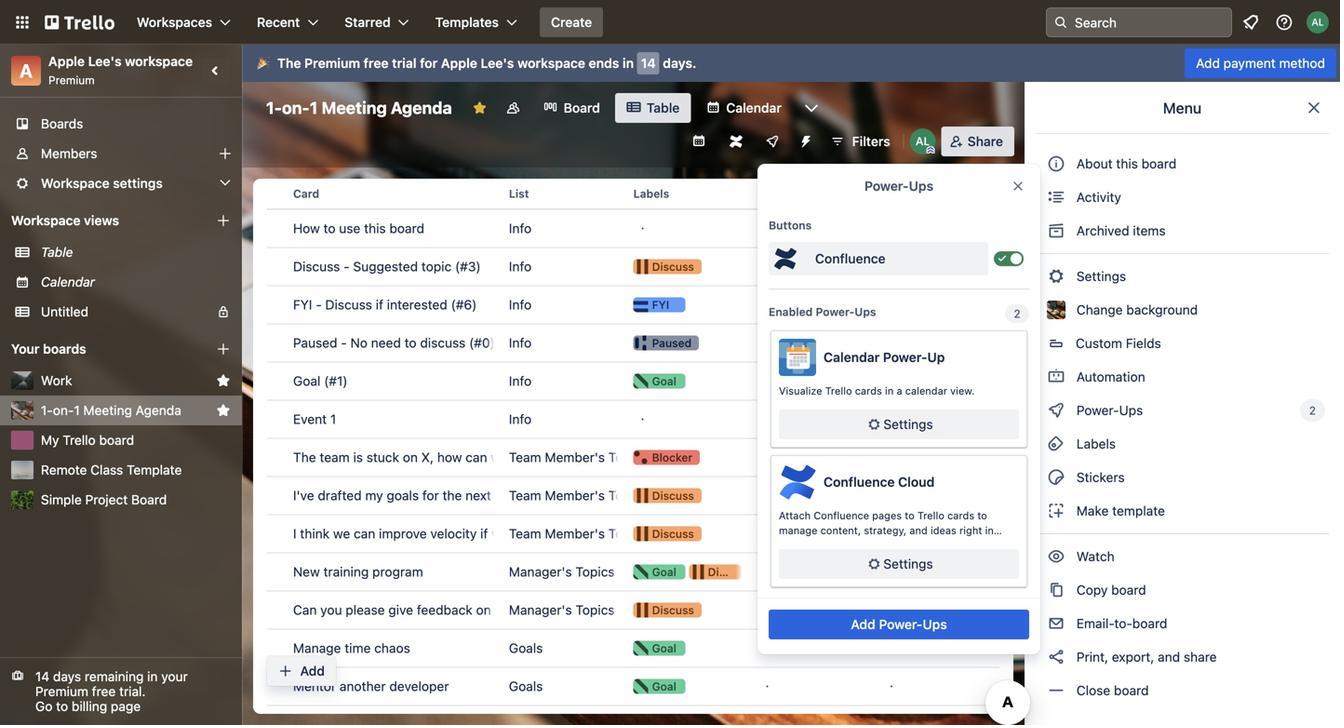 Task type: describe. For each thing, give the bounding box(es) containing it.
reposition card with title manage time chaos image
[[267, 636, 290, 658]]

we inside 'link'
[[491, 450, 508, 465]]

0 vertical spatial calendar link
[[695, 93, 793, 123]]

add board image
[[216, 342, 231, 357]]

confluence cloud
[[824, 474, 935, 490]]

new training program
[[293, 564, 423, 580]]

sm image for close board
[[1047, 682, 1066, 700]]

power- for add power-ups
[[879, 617, 923, 632]]

months.
[[520, 488, 569, 503]]

close popover image
[[1011, 179, 1026, 194]]

to right pages
[[905, 510, 915, 522]]

0 vertical spatial members
[[41, 146, 97, 161]]

copy
[[1077, 582, 1108, 598]]

1 horizontal spatial apple
[[441, 55, 478, 71]]

workspace views
[[11, 213, 119, 228]]

archived
[[1077, 223, 1130, 238]]

discuss
[[420, 335, 466, 351]]

board up "to-"
[[1112, 582, 1147, 598]]

1 add card image from the top
[[267, 316, 282, 331]]

make
[[512, 526, 544, 541]]

on- inside board name text box
[[282, 98, 310, 118]]

recent
[[257, 14, 300, 30]]

fyi - discuss if interested (#6) link
[[293, 286, 494, 324]]

attach
[[779, 510, 811, 522]]

- for paused
[[341, 335, 347, 351]]

0 notifications image
[[1240, 11, 1263, 34]]

sm image for settings
[[865, 415, 884, 434]]

cards inside attach confluence pages to trello cards to manage content, strategy, and ideas right in trello.
[[948, 510, 975, 522]]

goal button for mentor another developer
[[626, 668, 751, 705]]

starred icon image for work
[[216, 373, 231, 388]]

agenda inside button
[[136, 403, 181, 418]]

about this board
[[1077, 156, 1177, 171]]

developer
[[390, 679, 449, 694]]

trial.
[[119, 684, 146, 699]]

color: orange, title: "discuss" element for manager's topics
[[634, 603, 702, 618]]

to-
[[1115, 616, 1133, 631]]

color: red, title: "blocker" element
[[634, 450, 700, 465]]

column header inside table
[[267, 179, 286, 209]]

1- inside button
[[41, 403, 53, 418]]

1 vertical spatial power-ups
[[1074, 403, 1147, 418]]

on- inside button
[[53, 403, 74, 418]]

goals for manage time chaos
[[509, 641, 543, 656]]

blocker button
[[626, 439, 751, 476]]

fyi for fyi - discuss if interested (#6)
[[293, 297, 312, 312]]

make template link
[[1036, 496, 1330, 526]]

boards
[[43, 341, 86, 357]]

we left make
[[492, 526, 509, 541]]

14 inside table
[[960, 413, 972, 426]]

1 horizontal spatial the
[[495, 602, 514, 618]]

0 horizontal spatial 2
[[1014, 307, 1021, 320]]

0 vertical spatial free
[[364, 55, 389, 71]]

3 discuss button from the top
[[626, 515, 751, 553]]

workspace for workspace views
[[11, 213, 81, 228]]

content,
[[821, 525, 861, 537]]

0 horizontal spatial power-ups
[[865, 178, 934, 194]]

event 1
[[293, 412, 336, 427]]

create a view image
[[216, 213, 231, 228]]

in inside attach confluence pages to trello cards to manage content, strategy, and ideas right in trello.
[[986, 525, 994, 537]]

row containing paused - no need to discuss (#0)
[[267, 324, 1000, 370]]

topics down tooling
[[576, 564, 615, 580]]

no
[[351, 335, 368, 351]]

color: orange, title: "discuss" element for team member's topics
[[634, 488, 702, 503]]

watch
[[1074, 549, 1119, 564]]

background
[[1127, 302, 1198, 317]]

workspace visible image
[[506, 101, 521, 115]]

discuss button for info
[[626, 248, 751, 285]]

menu
[[1164, 99, 1202, 117]]

for inside table
[[423, 488, 439, 503]]

🎉
[[257, 55, 270, 71]]

up
[[928, 350, 945, 365]]

boards link
[[0, 109, 242, 139]]

sm image for settings button associated with cloud
[[865, 555, 884, 574]]

board inside 'link'
[[131, 492, 167, 507]]

training
[[324, 564, 369, 580]]

sm image for stickers link
[[1047, 468, 1066, 487]]

1 horizontal spatial if
[[481, 526, 488, 541]]

premium inside the 14 days remaining in your premium free trial. go to billing page
[[35, 684, 88, 699]]

move
[[512, 450, 544, 465]]

0 horizontal spatial cards
[[855, 385, 883, 397]]

on inside can you please give feedback on the report? link
[[476, 602, 491, 618]]

share button
[[942, 127, 1015, 156]]

sm image for labels
[[1047, 435, 1066, 453]]

labels inside 'link'
[[1074, 436, 1116, 452]]

goal (#1) link
[[293, 363, 494, 400]]

color: green, title: "goal" element for mentor another developer goal button
[[634, 679, 686, 694]]

board inside 'button'
[[1142, 156, 1177, 171]]

views
[[84, 213, 119, 228]]

Board name text field
[[257, 93, 462, 123]]

confluence inside attach confluence pages to trello cards to manage content, strategy, and ideas right in trello.
[[814, 510, 870, 522]]

manage
[[293, 641, 341, 656]]

add card image
[[267, 278, 282, 293]]

mentor another developer
[[293, 679, 449, 694]]

template
[[127, 462, 182, 478]]

6 info from the top
[[509, 412, 532, 427]]

goal for 1st goal button from the top of the table containing how to use this board
[[652, 375, 677, 388]]

0 vertical spatial if
[[376, 297, 384, 312]]

- for discuss
[[344, 259, 350, 274]]

lee's inside banner
[[481, 55, 514, 71]]

feedback?
[[599, 488, 661, 503]]

class
[[91, 462, 123, 478]]

goal for mentor another developer goal button
[[652, 680, 677, 693]]

trello.
[[779, 540, 809, 552]]

discuss button for manager's topics
[[626, 592, 751, 629]]

i've
[[293, 488, 314, 503]]

enabled power-ups
[[769, 305, 877, 318]]

labels inside button
[[634, 187, 670, 200]]

about this board button
[[1036, 149, 1330, 179]]

another
[[340, 679, 386, 694]]

date
[[908, 187, 932, 200]]

3 cell from the top
[[267, 706, 286, 725]]

apple inside the apple lee's workspace premium
[[48, 54, 85, 69]]

tooling
[[584, 526, 625, 541]]

row containing manage time chaos
[[267, 629, 1000, 675]]

change
[[1077, 302, 1123, 317]]

0 horizontal spatial confluence icon image
[[730, 135, 743, 148]]

manage time chaos link
[[293, 630, 494, 667]]

goal button for manage time chaos
[[626, 630, 751, 667]]

create button
[[540, 7, 603, 37]]

nov
[[936, 413, 957, 426]]

discuss - suggested topic (#3) link
[[293, 248, 494, 285]]

1 team member's topics discuss from the top
[[509, 488, 694, 503]]

add power-ups button
[[769, 610, 1030, 640]]

sm image for 'email-to-board' link
[[1047, 615, 1066, 633]]

row containing how to use this board
[[267, 209, 1000, 256]]

stickers
[[1074, 470, 1125, 485]]

sm image for automation
[[1047, 368, 1066, 386]]

1 vertical spatial 2
[[1310, 404, 1317, 417]]

settings for calendar power-up
[[884, 417, 934, 432]]

to inside paused - no need to discuss (#0) link
[[405, 335, 417, 351]]

settings button for cloud
[[779, 549, 1020, 579]]

star or unstar board image
[[473, 101, 488, 115]]

1 vertical spatial can
[[354, 526, 376, 541]]

workspaces button
[[126, 7, 242, 37]]

enabled
[[769, 305, 813, 318]]

color: black, title: "paused" element
[[634, 336, 699, 351]]

1 horizontal spatial board
[[564, 100, 600, 115]]

the inside 'link'
[[293, 450, 316, 465]]

templates
[[435, 14, 499, 30]]

row containing can you please give feedback on the report?
[[267, 591, 1000, 637]]

sm image for archived items "link"
[[1047, 222, 1066, 240]]

color: green, title: "goal" element for 1st goal button from the top of the table containing how to use this board
[[634, 374, 686, 389]]

1 horizontal spatial table
[[647, 100, 680, 115]]

confluence for confluence cloud
[[824, 474, 895, 490]]

1 inside event 1 link
[[330, 412, 336, 427]]

workspace for workspace settings
[[41, 176, 110, 191]]

color: blue, title: "fyi" element
[[634, 297, 686, 312]]

14 days remaining in your premium free trial. go to billing page
[[35, 669, 188, 714]]

1 vertical spatial calendar link
[[41, 273, 231, 291]]

ideas
[[931, 525, 957, 537]]

event
[[293, 412, 327, 427]]

how
[[437, 450, 462, 465]]

your boards with 5 items element
[[11, 338, 188, 360]]

page
[[111, 699, 141, 714]]

info for board
[[509, 221, 532, 236]]

to inside the 14 days remaining in your premium free trial. go to billing page
[[56, 699, 68, 714]]

manager's for can you please give feedback on the report?
[[509, 602, 572, 618]]

recent button
[[246, 7, 330, 37]]

14 inside the 14 days remaining in your premium free trial. go to billing page
[[35, 669, 50, 684]]

due
[[883, 187, 905, 200]]

view.
[[951, 385, 975, 397]]

customize views image
[[802, 99, 821, 117]]

1- inside board name text box
[[266, 98, 282, 118]]

color: green, title: "goal" element for goal button corresponding to manage time chaos
[[634, 641, 686, 656]]

1 inside '1-on-1 meeting agenda' button
[[74, 403, 80, 418]]

my trello board
[[41, 432, 134, 448]]

due date button
[[875, 171, 1000, 216]]

in inside the 14 days remaining in your premium free trial. go to billing page
[[147, 669, 158, 684]]

chaos
[[374, 641, 410, 656]]

free inside the 14 days remaining in your premium free trial. go to billing page
[[92, 684, 116, 699]]

1 horizontal spatial workspace
[[518, 55, 586, 71]]

row containing i think we can improve velocity if we make some tooling changes.
[[267, 515, 1000, 561]]

labels link
[[1036, 429, 1330, 459]]

this inside table
[[364, 221, 386, 236]]

ends
[[589, 55, 620, 71]]

how to use this board link
[[293, 210, 494, 247]]

add payment method link
[[1185, 48, 1337, 78]]

days.
[[663, 55, 697, 71]]

your
[[161, 669, 188, 684]]

workspace navigation collapse icon image
[[203, 58, 229, 84]]

your boards
[[11, 341, 86, 357]]

my trello board link
[[41, 431, 231, 450]]

info for to
[[509, 335, 532, 351]]

remote class template
[[41, 462, 182, 478]]

row containing discuss - suggested topic (#3)
[[262, 248, 1000, 298]]

forward?
[[548, 450, 600, 465]]

sm image for activity link
[[1047, 188, 1066, 207]]

row containing goal (#1)
[[267, 362, 1000, 408]]

remote class template link
[[41, 461, 231, 480]]

fyi - discuss if interested (#6)
[[293, 297, 477, 312]]

remaining
[[85, 669, 144, 684]]

reposition card with title mentor another developer image
[[267, 674, 290, 696]]

to inside how to use this board link
[[324, 221, 336, 236]]

time
[[345, 641, 371, 656]]

share
[[968, 134, 1004, 149]]

discuss - suggested topic (#3)
[[293, 259, 481, 274]]

trial
[[392, 55, 417, 71]]

mentor another developer link
[[293, 668, 494, 705]]

stuck
[[367, 450, 399, 465]]

add inside table
[[300, 663, 325, 679]]

how
[[293, 221, 320, 236]]

1-on-1 meeting agenda inside button
[[41, 403, 181, 418]]

1 vertical spatial calendar
[[41, 274, 95, 290]]

0 vertical spatial calendar
[[727, 100, 782, 115]]

change background link
[[1036, 295, 1330, 325]]



Task type: locate. For each thing, give the bounding box(es) containing it.
can
[[466, 450, 487, 465], [354, 526, 376, 541]]

sm image inside 'email-to-board' link
[[1047, 615, 1066, 633]]

discuss button up fyi button
[[626, 248, 751, 285]]

1 horizontal spatial 1-on-1 meeting agenda
[[266, 98, 452, 118]]

board down template
[[131, 492, 167, 507]]

member's up any
[[545, 450, 605, 465]]

this right about
[[1117, 156, 1139, 171]]

confluence up "content,"
[[814, 510, 870, 522]]

1 vertical spatial goals
[[509, 679, 543, 694]]

this member is an admin of this board. image
[[927, 146, 935, 155]]

2 vertical spatial premium
[[35, 684, 88, 699]]

board up print, export, and share
[[1133, 616, 1168, 631]]

filters
[[853, 134, 891, 149]]

cell
[[267, 401, 286, 438], [267, 515, 286, 553], [267, 706, 286, 725]]

settings
[[1074, 269, 1127, 284], [884, 417, 934, 432], [884, 556, 934, 572]]

1 horizontal spatial this
[[1117, 156, 1139, 171]]

filters button
[[825, 127, 896, 156]]

premium
[[305, 55, 360, 71], [48, 74, 95, 87], [35, 684, 88, 699]]

3 info from the top
[[509, 297, 532, 312]]

paused down color: blue, title: "fyi" element
[[652, 337, 692, 350]]

topics
[[609, 450, 648, 465], [609, 488, 648, 503], [609, 526, 648, 541], [576, 564, 615, 580], [576, 602, 615, 618]]

2 settings button from the top
[[779, 549, 1020, 579]]

1 horizontal spatial and
[[1158, 649, 1181, 665]]

sm image inside print, export, and share link
[[1047, 648, 1066, 667]]

workspace left views
[[11, 213, 81, 228]]

board down card button
[[390, 221, 425, 236]]

2 cell from the top
[[267, 515, 286, 553]]

0 vertical spatial team
[[509, 450, 542, 465]]

i've drafted my goals for the next few months. any feedback?
[[293, 488, 661, 503]]

0 horizontal spatial table
[[41, 244, 73, 260]]

sm image inside watch link
[[1047, 547, 1066, 566]]

settings for confluence cloud
[[884, 556, 934, 572]]

1 vertical spatial if
[[481, 526, 488, 541]]

sm image inside settings link
[[1047, 267, 1066, 286]]

paused for paused - no need to discuss (#0)
[[293, 335, 338, 351]]

2 vertical spatial cell
[[267, 706, 286, 725]]

print, export, and share link
[[1036, 642, 1330, 672]]

table link
[[615, 93, 691, 123], [41, 243, 231, 262]]

cards left a
[[855, 385, 883, 397]]

confluence up pages
[[824, 474, 895, 490]]

board
[[564, 100, 600, 115], [131, 492, 167, 507]]

trello for visualize
[[826, 385, 852, 397]]

settings down attach confluence pages to trello cards to manage content, strategy, and ideas right in trello.
[[884, 556, 934, 572]]

archived items link
[[1036, 216, 1330, 246]]

1 starred icon image from the top
[[216, 373, 231, 388]]

1- down 🎉
[[266, 98, 282, 118]]

row
[[267, 171, 1000, 216], [267, 209, 1000, 256], [262, 248, 1000, 298], [262, 286, 1000, 337], [267, 324, 1000, 370], [267, 362, 1000, 408], [262, 400, 1000, 451], [267, 439, 1000, 485], [267, 477, 1000, 523], [267, 515, 1000, 561], [267, 553, 1000, 599], [267, 591, 1000, 637], [267, 629, 1000, 675], [267, 668, 1000, 714], [267, 706, 1000, 725]]

color: green, title: "goal" element
[[634, 374, 686, 389], [634, 565, 686, 580], [634, 641, 686, 656], [634, 679, 686, 694]]

in inside banner
[[623, 55, 634, 71]]

3 member's from the top
[[545, 526, 605, 541]]

3 team from the top
[[509, 526, 542, 541]]

sm image inside labels 'link'
[[1047, 435, 1066, 453]]

can you please give feedback on the report?
[[293, 602, 561, 618]]

fyi down how
[[293, 297, 312, 312]]

agenda up my trello board link
[[136, 403, 181, 418]]

agenda inside board name text box
[[391, 98, 452, 118]]

2
[[1014, 307, 1021, 320], [1310, 404, 1317, 417]]

confluence icon image inside confluence button
[[771, 244, 801, 274]]

0 horizontal spatial board
[[131, 492, 167, 507]]

0 horizontal spatial and
[[910, 525, 928, 537]]

need
[[371, 335, 401, 351]]

items
[[1133, 223, 1166, 238]]

settings down a
[[884, 417, 934, 432]]

1 discuss button from the top
[[626, 248, 751, 285]]

paused inside paused - no need to discuss (#0) link
[[293, 335, 338, 351]]

2 add card image from the top
[[267, 431, 282, 446]]

table down workspace views
[[41, 244, 73, 260]]

0 vertical spatial this
[[1117, 156, 1139, 171]]

work button
[[41, 372, 209, 390]]

2 team member's topics discuss from the top
[[509, 526, 694, 541]]

topics right any
[[609, 488, 648, 503]]

0 vertical spatial premium
[[305, 55, 360, 71]]

if left interested
[[376, 297, 384, 312]]

1 vertical spatial starred icon image
[[216, 403, 231, 418]]

the left the report?
[[495, 602, 514, 618]]

search image
[[1054, 15, 1069, 30]]

manage time chaos
[[293, 641, 410, 656]]

0 horizontal spatial apple
[[48, 54, 85, 69]]

this right use
[[364, 221, 386, 236]]

1 horizontal spatial add
[[851, 617, 876, 632]]

go
[[35, 699, 53, 714]]

1 cell from the top
[[267, 401, 286, 438]]

1 horizontal spatial power-ups
[[1074, 403, 1147, 418]]

ups
[[909, 178, 934, 194], [855, 305, 877, 318], [1120, 403, 1144, 418], [923, 617, 948, 632]]

starred icon image for 1-on-1 meeting agenda
[[216, 403, 231, 418]]

0 vertical spatial starred icon image
[[216, 373, 231, 388]]

banner containing 🎉
[[242, 45, 1341, 82]]

in left a
[[885, 385, 894, 397]]

in right "right"
[[986, 525, 994, 537]]

activity
[[1074, 189, 1122, 205]]

0 horizontal spatial free
[[92, 684, 116, 699]]

team member's topics discuss down team member's topics blocker on the bottom
[[509, 488, 694, 503]]

add for add payment method
[[1197, 55, 1221, 71]]

0 vertical spatial 1-on-1 meeting agenda
[[266, 98, 452, 118]]

2 starred icon image from the top
[[216, 403, 231, 418]]

0 horizontal spatial paused
[[293, 335, 338, 351]]

topic
[[422, 259, 452, 274]]

1 vertical spatial manager's topics
[[509, 602, 615, 618]]

can
[[293, 602, 317, 618]]

workspace
[[125, 54, 193, 69], [518, 55, 586, 71]]

calendar up visualize trello cards in a calendar view. at the bottom right of page
[[824, 350, 880, 365]]

goals for mentor another developer
[[509, 679, 543, 694]]

1 info from the top
[[509, 221, 532, 236]]

1 settings button from the top
[[779, 410, 1020, 439]]

trello right my
[[63, 432, 96, 448]]

1 vertical spatial table
[[41, 244, 73, 260]]

1 up my trello board
[[74, 403, 80, 418]]

1 vertical spatial settings
[[884, 417, 934, 432]]

board up activity link
[[1142, 156, 1177, 171]]

apple lee (applelee29) image
[[1307, 11, 1330, 34]]

the inside banner
[[277, 55, 301, 71]]

feedback
[[417, 602, 473, 618]]

on- down recent dropdown button
[[282, 98, 310, 118]]

sm image for copy board
[[1047, 581, 1066, 600]]

meeting down starred
[[322, 98, 387, 118]]

1-on-1 meeting agenda down work button
[[41, 403, 181, 418]]

0 vertical spatial settings
[[1074, 269, 1127, 284]]

close board link
[[1036, 676, 1330, 706]]

2 vertical spatial goal button
[[626, 668, 751, 705]]

14 left days.
[[641, 55, 656, 71]]

to left use
[[324, 221, 336, 236]]

to up "right"
[[978, 510, 988, 522]]

ups inside add power-ups button
[[923, 617, 948, 632]]

0 horizontal spatial 1-
[[41, 403, 53, 418]]

0 horizontal spatial on-
[[53, 403, 74, 418]]

2 vertical spatial settings
[[884, 556, 934, 572]]

email-to-board
[[1074, 616, 1168, 631]]

1 manager's topics from the top
[[509, 564, 615, 580]]

color: orange, title: "discuss" element
[[634, 259, 702, 274], [634, 488, 702, 503], [634, 527, 702, 541], [690, 565, 750, 580], [634, 603, 702, 618]]

topics down feedback?
[[609, 526, 648, 541]]

sm image inside archived items "link"
[[1047, 222, 1066, 240]]

apple down back to home image
[[48, 54, 85, 69]]

method
[[1280, 55, 1326, 71]]

discuss button down "changes."
[[626, 592, 751, 629]]

open information menu image
[[1276, 13, 1294, 32]]

discuss button for team member's topics
[[626, 477, 751, 514]]

calendar
[[727, 100, 782, 115], [41, 274, 95, 290], [824, 350, 880, 365]]

workspace inside the apple lee's workspace premium
[[125, 54, 193, 69]]

1 horizontal spatial members
[[758, 187, 809, 200]]

lee's inside the apple lee's workspace premium
[[88, 54, 122, 69]]

workspace settings button
[[0, 169, 242, 198]]

strategy,
[[864, 525, 907, 537]]

1 horizontal spatial calendar
[[727, 100, 782, 115]]

0 horizontal spatial calendar link
[[41, 273, 231, 291]]

members link
[[0, 139, 242, 169]]

the left team
[[293, 450, 316, 465]]

goal for goal button corresponding to manage time chaos
[[652, 642, 677, 655]]

2 manager's from the top
[[509, 602, 572, 618]]

1-on-1 meeting agenda inside board name text box
[[266, 98, 452, 118]]

cell down reposition card with title mentor another developer image
[[267, 706, 286, 725]]

row containing card
[[267, 171, 1000, 216]]

2 vertical spatial team
[[509, 526, 542, 541]]

member's for move
[[545, 450, 605, 465]]

topics right the report?
[[576, 602, 615, 618]]

1 vertical spatial add
[[851, 617, 876, 632]]

members inside button
[[758, 187, 809, 200]]

- for fyi
[[316, 297, 322, 312]]

2 horizontal spatial 14
[[960, 413, 972, 426]]

- up goal (#1)
[[316, 297, 322, 312]]

sm image for watch
[[1047, 547, 1066, 566]]

lee's
[[88, 54, 122, 69], [481, 55, 514, 71]]

0 horizontal spatial trello
[[63, 432, 96, 448]]

sm image inside activity link
[[1047, 188, 1066, 207]]

1 vertical spatial members
[[758, 187, 809, 200]]

can right how
[[466, 450, 487, 465]]

the team is stuck on x, how can we move forward?
[[293, 450, 600, 465]]

to right need
[[405, 335, 417, 351]]

1 horizontal spatial paused
[[652, 337, 692, 350]]

improve
[[379, 526, 427, 541]]

0 horizontal spatial 14
[[35, 669, 50, 684]]

member's for any
[[545, 488, 605, 503]]

team for we
[[509, 450, 542, 465]]

sm image for settings link
[[1047, 267, 1066, 286]]

trello for my
[[63, 432, 96, 448]]

workspace inside dropdown button
[[41, 176, 110, 191]]

for right goals
[[423, 488, 439, 503]]

workspace settings
[[41, 176, 163, 191]]

agenda
[[391, 98, 452, 118], [136, 403, 181, 418]]

paused for paused
[[652, 337, 692, 350]]

starred icon image
[[216, 373, 231, 388], [216, 403, 231, 418]]

and
[[910, 525, 928, 537], [1158, 649, 1181, 665]]

power ups image
[[765, 134, 780, 149]]

paused up goal (#1)
[[293, 335, 338, 351]]

trello up ideas
[[918, 510, 945, 522]]

0 vertical spatial on
[[403, 450, 418, 465]]

apple lee (applelee29) image
[[910, 128, 936, 155]]

manager's topics for new training program
[[509, 564, 615, 580]]

can left improve
[[354, 526, 376, 541]]

Search field
[[1069, 8, 1232, 36]]

cell for event 1
[[267, 401, 286, 438]]

0 horizontal spatial fyi
[[293, 297, 312, 312]]

sm image inside stickers link
[[1047, 468, 1066, 487]]

close
[[1077, 683, 1111, 698]]

on- down work
[[53, 403, 74, 418]]

lee's down back to home image
[[88, 54, 122, 69]]

1
[[310, 98, 318, 118], [74, 403, 80, 418], [330, 412, 336, 427]]

2 team from the top
[[509, 488, 542, 503]]

0 vertical spatial for
[[420, 55, 438, 71]]

0 vertical spatial table
[[647, 100, 680, 115]]

1 horizontal spatial agenda
[[391, 98, 452, 118]]

2 vertical spatial member's
[[545, 526, 605, 541]]

fyi for fyi
[[652, 298, 670, 311]]

for
[[420, 55, 438, 71], [423, 488, 439, 503]]

1 up card
[[310, 98, 318, 118]]

0 vertical spatial confluence icon image
[[730, 135, 743, 148]]

sm image inside settings button
[[865, 415, 884, 434]]

0 vertical spatial cell
[[267, 401, 286, 438]]

topics up feedback?
[[609, 450, 648, 465]]

cell for i think we can improve velocity if we make some tooling changes.
[[267, 515, 286, 553]]

we left move
[[491, 450, 508, 465]]

1 horizontal spatial trello
[[826, 385, 852, 397]]

1 vertical spatial meeting
[[83, 403, 132, 418]]

calendar up untitled
[[41, 274, 95, 290]]

confetti image
[[257, 55, 270, 71]]

4 color: green, title: "goal" element from the top
[[634, 679, 686, 694]]

table down days.
[[647, 100, 680, 115]]

1 vertical spatial agenda
[[136, 403, 181, 418]]

paused button
[[626, 324, 751, 362]]

confluence for confluence
[[816, 251, 886, 266]]

and left share
[[1158, 649, 1181, 665]]

1- up my
[[41, 403, 53, 418]]

automation
[[1074, 369, 1146, 385]]

calendar up power ups "icon" at the top right of the page
[[727, 100, 782, 115]]

calendar power-up image
[[692, 133, 706, 148]]

0 vertical spatial goal button
[[626, 363, 751, 400]]

trello inside attach confluence pages to trello cards to manage content, strategy, and ideas right in trello.
[[918, 510, 945, 522]]

power- for calendar power-up
[[883, 350, 928, 365]]

1 vertical spatial 1-
[[41, 403, 53, 418]]

0 vertical spatial the
[[443, 488, 462, 503]]

color: orange, title: "discuss" element for info
[[634, 259, 702, 274]]

labels up 'stickers' at the bottom of the page
[[1074, 436, 1116, 452]]

sm image inside settings button
[[865, 555, 884, 574]]

row containing event 1
[[262, 400, 1000, 451]]

custom fields
[[1076, 336, 1162, 351]]

2 discuss button from the top
[[626, 477, 751, 514]]

meeting inside board name text box
[[322, 98, 387, 118]]

table
[[253, 171, 1014, 725]]

0 horizontal spatial meeting
[[83, 403, 132, 418]]

confluence
[[816, 251, 886, 266], [824, 474, 895, 490], [814, 510, 870, 522]]

lee's down templates dropdown button at the top left of the page
[[481, 55, 514, 71]]

1 horizontal spatial 1
[[310, 98, 318, 118]]

settings up change
[[1074, 269, 1127, 284]]

2 goal button from the top
[[626, 630, 751, 667]]

0 vertical spatial -
[[344, 259, 350, 274]]

archived items
[[1074, 223, 1166, 238]]

premium inside banner
[[305, 55, 360, 71]]

sm image inside automation link
[[1047, 368, 1066, 386]]

banner
[[242, 45, 1341, 82]]

if right 'velocity'
[[481, 526, 488, 541]]

visualize trello cards in a calendar view.
[[779, 385, 975, 397]]

1 inside board name text box
[[310, 98, 318, 118]]

1 vertical spatial board
[[131, 492, 167, 507]]

2 member's from the top
[[545, 488, 605, 503]]

1 vertical spatial cards
[[948, 510, 975, 522]]

0 vertical spatial cards
[[855, 385, 883, 397]]

info for interested
[[509, 297, 532, 312]]

1 right event
[[330, 412, 336, 427]]

create
[[551, 14, 592, 30]]

this inside 'button'
[[1117, 156, 1139, 171]]

2 manager's topics from the top
[[509, 602, 615, 618]]

and inside attach confluence pages to trello cards to manage content, strategy, and ideas right in trello.
[[910, 525, 928, 537]]

0 vertical spatial member's
[[545, 450, 605, 465]]

make template
[[1074, 503, 1166, 519]]

labels
[[634, 187, 670, 200], [1074, 436, 1116, 452]]

sm image inside close board link
[[1047, 682, 1066, 700]]

confluence icon image
[[730, 135, 743, 148], [771, 244, 801, 274]]

confluence button
[[769, 242, 989, 276]]

board inside table
[[390, 221, 425, 236]]

manager's for new training program
[[509, 564, 572, 580]]

remote
[[41, 462, 87, 478]]

row containing mentor another developer
[[267, 668, 1000, 714]]

confluence inside confluence button
[[816, 251, 886, 266]]

1 horizontal spatial 2
[[1310, 404, 1317, 417]]

0 vertical spatial manager's
[[509, 564, 572, 580]]

change background
[[1074, 302, 1198, 317]]

table containing how to use this board
[[253, 171, 1014, 725]]

2 horizontal spatial 1
[[330, 412, 336, 427]]

on-
[[282, 98, 310, 118], [53, 403, 74, 418]]

the team is stuck on x, how can we move forward? link
[[293, 439, 600, 476]]

1 vertical spatial premium
[[48, 74, 95, 87]]

goals
[[387, 488, 419, 503]]

1 horizontal spatial labels
[[1074, 436, 1116, 452]]

confluence icon image left power ups "icon" at the top right of the page
[[730, 135, 743, 148]]

power-ups
[[865, 178, 934, 194], [1074, 403, 1147, 418]]

please
[[346, 602, 385, 618]]

power-ups down automation
[[1074, 403, 1147, 418]]

0 vertical spatial can
[[466, 450, 487, 465]]

back to home image
[[45, 7, 115, 37]]

free
[[364, 55, 389, 71], [92, 684, 116, 699]]

premium inside the apple lee's workspace premium
[[48, 74, 95, 87]]

4 info from the top
[[509, 335, 532, 351]]

sm image for print, export, and share
[[1047, 648, 1066, 667]]

and left ideas
[[910, 525, 928, 537]]

1 vertical spatial trello
[[63, 432, 96, 448]]

discuss button down blocker button
[[626, 477, 751, 514]]

buttons
[[769, 219, 812, 232]]

column header
[[267, 179, 286, 209]]

add for add power-ups
[[851, 617, 876, 632]]

1 goals from the top
[[509, 641, 543, 656]]

manager's
[[509, 564, 572, 580], [509, 602, 572, 618]]

4 discuss button from the top
[[626, 592, 751, 629]]

card button
[[286, 171, 502, 216]]

info for (#3)
[[509, 259, 532, 274]]

can you please give feedback on the report? link
[[293, 592, 561, 629]]

0 vertical spatial goals
[[509, 641, 543, 656]]

my
[[365, 488, 383, 503]]

14 left days
[[35, 669, 50, 684]]

2 goals from the top
[[509, 679, 543, 694]]

table link down views
[[41, 243, 231, 262]]

1-on-1 meeting agenda down "trial"
[[266, 98, 452, 118]]

discuss
[[293, 259, 340, 274], [652, 260, 694, 273], [325, 297, 372, 312], [652, 489, 694, 502], [652, 527, 694, 540], [708, 566, 750, 579], [652, 604, 694, 617]]

fyi inside button
[[652, 298, 670, 311]]

1 horizontal spatial calendar link
[[695, 93, 793, 123]]

the left next
[[443, 488, 462, 503]]

1 vertical spatial goal button
[[626, 630, 751, 667]]

-
[[344, 259, 350, 274], [316, 297, 322, 312], [341, 335, 347, 351]]

settings button down a
[[779, 410, 1020, 439]]

1 color: green, title: "goal" element from the top
[[634, 374, 686, 389]]

settings button down strategy,
[[779, 549, 1020, 579]]

1 goal button from the top
[[626, 363, 751, 400]]

add power-ups
[[851, 617, 948, 632]]

2 vertical spatial trello
[[918, 510, 945, 522]]

cards up "right"
[[948, 510, 975, 522]]

3 color: green, title: "goal" element from the top
[[634, 641, 686, 656]]

paused inside color: black, title: "paused" element
[[652, 337, 692, 350]]

1 horizontal spatial cards
[[948, 510, 975, 522]]

meeting down work button
[[83, 403, 132, 418]]

0 horizontal spatial workspace
[[125, 54, 193, 69]]

settings button for power-
[[779, 410, 1020, 439]]

on left x,
[[403, 450, 418, 465]]

2 vertical spatial add
[[300, 663, 325, 679]]

sm image inside make template link
[[1047, 502, 1066, 520]]

automation image
[[791, 127, 817, 153]]

0 vertical spatial add
[[1197, 55, 1221, 71]]

- left no
[[341, 335, 347, 351]]

power- for enabled power-ups
[[816, 305, 855, 318]]

member's down any
[[545, 526, 605, 541]]

5 info from the top
[[509, 373, 532, 389]]

1 vertical spatial and
[[1158, 649, 1181, 665]]

on right feedback
[[476, 602, 491, 618]]

discuss button
[[626, 248, 751, 285], [626, 477, 751, 514], [626, 515, 751, 553], [626, 592, 751, 629]]

0 vertical spatial and
[[910, 525, 928, 537]]

row containing new training program
[[267, 553, 1000, 599]]

labels right list button
[[634, 187, 670, 200]]

board down export,
[[1114, 683, 1149, 698]]

board
[[1142, 156, 1177, 171], [390, 221, 425, 236], [99, 432, 134, 448], [1112, 582, 1147, 598], [1133, 616, 1168, 631], [1114, 683, 1149, 698]]

any
[[572, 488, 595, 503]]

confluence icon image down buttons
[[771, 244, 801, 274]]

row containing the team is stuck on x, how can we move forward?
[[267, 439, 1000, 485]]

1 vertical spatial 1-on-1 meeting agenda
[[41, 403, 181, 418]]

(#0)
[[469, 335, 495, 351]]

row containing i've drafted my goals for the next few months. any feedback?
[[267, 477, 1000, 523]]

add card image
[[267, 316, 282, 331], [267, 431, 282, 446]]

print, export, and share
[[1074, 649, 1217, 665]]

primary element
[[0, 0, 1341, 45]]

sm image for make template
[[1047, 502, 1066, 520]]

team for months.
[[509, 488, 542, 503]]

2 color: green, title: "goal" element from the top
[[634, 565, 686, 580]]

members down boards
[[41, 146, 97, 161]]

new
[[293, 564, 320, 580]]

i think we can improve velocity if we make some tooling changes. link
[[293, 515, 684, 553]]

to right go
[[56, 699, 68, 714]]

sm image
[[1047, 368, 1066, 386], [865, 415, 884, 434], [1047, 435, 1066, 453], [1047, 502, 1066, 520], [1047, 547, 1066, 566], [1047, 581, 1066, 600], [1047, 648, 1066, 667], [1047, 682, 1066, 700]]

members up buttons
[[758, 187, 809, 200]]

cards
[[855, 385, 883, 397], [948, 510, 975, 522]]

a
[[20, 60, 33, 81]]

1 vertical spatial confluence
[[824, 474, 895, 490]]

0 horizontal spatial 1-on-1 meeting agenda
[[41, 403, 181, 418]]

agenda down "trial"
[[391, 98, 452, 118]]

we right think
[[333, 526, 350, 541]]

0 horizontal spatial the
[[443, 488, 462, 503]]

team down move
[[509, 488, 542, 503]]

14 right the nov
[[960, 413, 972, 426]]

power- inside button
[[879, 617, 923, 632]]

14
[[641, 55, 656, 71], [960, 413, 972, 426], [35, 669, 50, 684]]

0 vertical spatial manager's topics
[[509, 564, 615, 580]]

1 vertical spatial team
[[509, 488, 542, 503]]

0 horizontal spatial table link
[[41, 243, 231, 262]]

add inside banner
[[1197, 55, 1221, 71]]

2 vertical spatial -
[[341, 335, 347, 351]]

days
[[53, 669, 81, 684]]

1 manager's from the top
[[509, 564, 572, 580]]

workspace down create button at top
[[518, 55, 586, 71]]

manager's topics for can you please give feedback on the report?
[[509, 602, 615, 618]]

1 member's from the top
[[545, 450, 605, 465]]

sm image inside copy board link
[[1047, 581, 1066, 600]]

info
[[509, 221, 532, 236], [509, 259, 532, 274], [509, 297, 532, 312], [509, 335, 532, 351], [509, 373, 532, 389], [509, 412, 532, 427]]

2 vertical spatial confluence
[[814, 510, 870, 522]]

0 vertical spatial 14
[[641, 55, 656, 71]]

paused - no need to discuss (#0)
[[293, 335, 495, 351]]

cell left i
[[267, 515, 286, 553]]

the
[[443, 488, 462, 503], [495, 602, 514, 618]]

can inside 'link'
[[466, 450, 487, 465]]

confluence up enabled power-ups
[[816, 251, 886, 266]]

manager's up the report?
[[509, 564, 572, 580]]

0 vertical spatial table link
[[615, 93, 691, 123]]

add
[[1197, 55, 1221, 71], [851, 617, 876, 632], [300, 663, 325, 679]]

stickers link
[[1036, 463, 1330, 493]]

1 team from the top
[[509, 450, 542, 465]]

1 vertical spatial confluence icon image
[[771, 244, 801, 274]]

workspace down workspaces
[[125, 54, 193, 69]]

row containing fyi - discuss if interested (#6)
[[262, 286, 1000, 337]]

2 vertical spatial calendar
[[824, 350, 880, 365]]

in right ends
[[623, 55, 634, 71]]

14 inside banner
[[641, 55, 656, 71]]

sm image
[[1047, 188, 1066, 207], [1047, 222, 1066, 240], [1047, 267, 1066, 286], [1047, 401, 1066, 420], [1047, 468, 1066, 487], [865, 555, 884, 574], [1047, 615, 1066, 633]]

boards
[[41, 116, 83, 131]]

board up remote class template
[[99, 432, 134, 448]]

2 info from the top
[[509, 259, 532, 274]]

meeting inside '1-on-1 meeting agenda' button
[[83, 403, 132, 418]]

on inside the team is stuck on x, how can we move forward? 'link'
[[403, 450, 418, 465]]

0 horizontal spatial can
[[354, 526, 376, 541]]

1 horizontal spatial fyi
[[652, 298, 670, 311]]

untitled link
[[41, 303, 205, 321]]

the right 🎉
[[277, 55, 301, 71]]

for right "trial"
[[420, 55, 438, 71]]

in left your
[[147, 669, 158, 684]]

3 goal button from the top
[[626, 668, 751, 705]]

to
[[324, 221, 336, 236], [405, 335, 417, 351], [905, 510, 915, 522], [978, 510, 988, 522], [56, 699, 68, 714]]



Task type: vqa. For each thing, say whether or not it's contained in the screenshot.
Template Project Management
no



